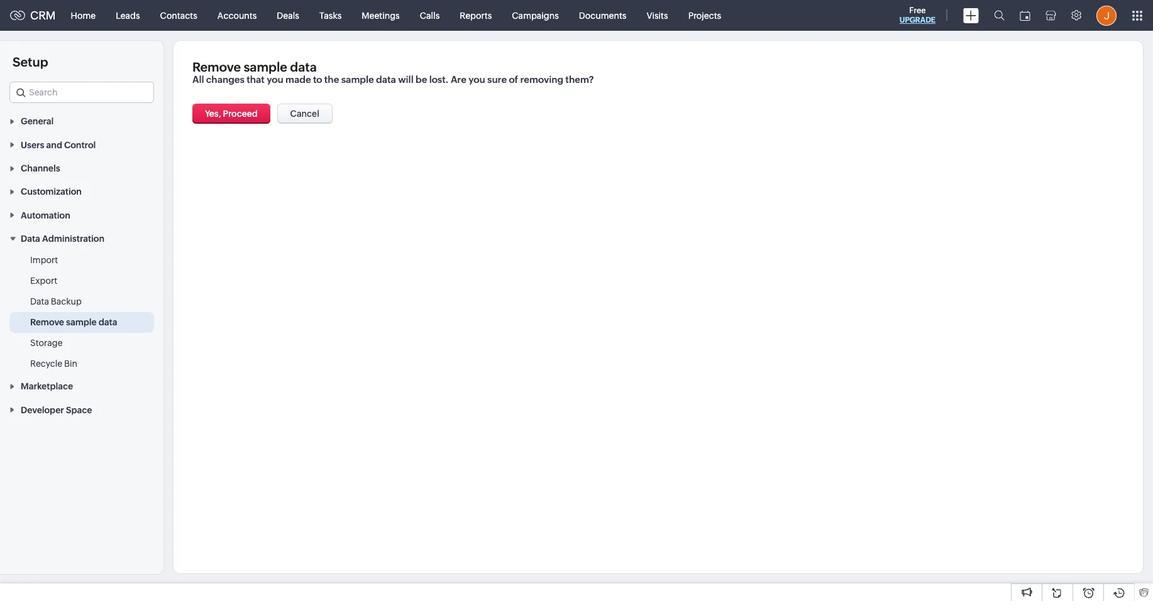Task type: describe. For each thing, give the bounding box(es) containing it.
users
[[21, 140, 44, 150]]

home
[[71, 10, 96, 20]]

and
[[46, 140, 62, 150]]

backup
[[51, 297, 82, 307]]

channels button
[[0, 156, 163, 180]]

calls link
[[410, 0, 450, 30]]

search element
[[987, 0, 1012, 31]]

leads link
[[106, 0, 150, 30]]

data for remove sample data all changes that you made to the sample data will be lost. are you sure of removing them?
[[290, 60, 317, 74]]

2 horizontal spatial sample
[[341, 74, 374, 85]]

general button
[[0, 109, 163, 133]]

profile image
[[1097, 5, 1117, 25]]

projects
[[688, 10, 721, 20]]

data administration region
[[0, 250, 163, 375]]

administration
[[42, 234, 104, 244]]

them?
[[566, 74, 594, 85]]

setup
[[13, 55, 48, 69]]

contacts
[[160, 10, 197, 20]]

automation button
[[0, 203, 163, 227]]

all
[[192, 74, 204, 85]]

users and control button
[[0, 133, 163, 156]]

export link
[[30, 275, 57, 287]]

contacts link
[[150, 0, 207, 30]]

channels
[[21, 164, 60, 174]]

campaigns
[[512, 10, 559, 20]]

marketplace
[[21, 382, 73, 392]]

free upgrade
[[900, 6, 936, 25]]

remove sample data all changes that you made to the sample data will be lost. are you sure of removing them?
[[192, 60, 594, 85]]

data administration
[[21, 234, 104, 244]]

of
[[509, 74, 518, 85]]

to
[[313, 74, 322, 85]]

free
[[909, 6, 926, 15]]

leads
[[116, 10, 140, 20]]

recycle bin link
[[30, 358, 77, 370]]

meetings
[[362, 10, 400, 20]]

users and control
[[21, 140, 96, 150]]

recycle bin
[[30, 359, 77, 369]]

deals
[[277, 10, 299, 20]]

import link
[[30, 254, 58, 267]]

customization
[[21, 187, 82, 197]]

documents
[[579, 10, 627, 20]]

upgrade
[[900, 16, 936, 25]]

visits link
[[637, 0, 678, 30]]

recycle
[[30, 359, 62, 369]]

removing
[[520, 74, 563, 85]]

meetings link
[[352, 0, 410, 30]]

campaigns link
[[502, 0, 569, 30]]

documents link
[[569, 0, 637, 30]]

customization button
[[0, 180, 163, 203]]

reports
[[460, 10, 492, 20]]

export
[[30, 276, 57, 286]]

made
[[285, 74, 311, 85]]

Search text field
[[10, 82, 153, 102]]

storage
[[30, 338, 63, 348]]

developer space button
[[0, 398, 163, 422]]

remove sample data link
[[30, 316, 117, 329]]



Task type: locate. For each thing, give the bounding box(es) containing it.
calendar image
[[1020, 10, 1031, 20]]

storage link
[[30, 337, 63, 350]]

sample down backup
[[66, 318, 97, 328]]

None button
[[192, 104, 270, 124], [277, 104, 333, 124], [192, 104, 270, 124], [277, 104, 333, 124]]

general
[[21, 117, 54, 127]]

1 horizontal spatial data
[[290, 60, 317, 74]]

1 you from the left
[[267, 74, 283, 85]]

visits
[[647, 10, 668, 20]]

sure
[[487, 74, 507, 85]]

data administration button
[[0, 227, 163, 250]]

search image
[[994, 10, 1005, 21]]

2 you from the left
[[469, 74, 485, 85]]

be
[[416, 74, 427, 85]]

data
[[21, 234, 40, 244], [30, 297, 49, 307]]

remove left the that at the left
[[192, 60, 241, 74]]

0 horizontal spatial data
[[99, 318, 117, 328]]

you
[[267, 74, 283, 85], [469, 74, 485, 85]]

1 horizontal spatial sample
[[244, 60, 287, 74]]

import
[[30, 255, 58, 265]]

developer space
[[21, 405, 92, 415]]

remove up storage
[[30, 318, 64, 328]]

sample for remove sample data
[[66, 318, 97, 328]]

you right are
[[469, 74, 485, 85]]

profile element
[[1089, 0, 1124, 30]]

lost.
[[429, 74, 449, 85]]

remove inside data administration region
[[30, 318, 64, 328]]

marketplace button
[[0, 375, 163, 398]]

data inside region
[[99, 318, 117, 328]]

data backup
[[30, 297, 82, 307]]

home link
[[61, 0, 106, 30]]

changes
[[206, 74, 245, 85]]

that
[[247, 74, 265, 85]]

sample
[[244, 60, 287, 74], [341, 74, 374, 85], [66, 318, 97, 328]]

data
[[290, 60, 317, 74], [376, 74, 396, 85], [99, 318, 117, 328]]

1 vertical spatial remove
[[30, 318, 64, 328]]

create menu element
[[956, 0, 987, 30]]

data for data administration
[[21, 234, 40, 244]]

data up import
[[21, 234, 40, 244]]

calls
[[420, 10, 440, 20]]

reports link
[[450, 0, 502, 30]]

1 horizontal spatial you
[[469, 74, 485, 85]]

control
[[64, 140, 96, 150]]

sample right the
[[341, 74, 374, 85]]

crm link
[[10, 9, 56, 22]]

automation
[[21, 210, 70, 221]]

data inside dropdown button
[[21, 234, 40, 244]]

the
[[324, 74, 339, 85]]

data backup link
[[30, 296, 82, 308]]

space
[[66, 405, 92, 415]]

projects link
[[678, 0, 731, 30]]

remove sample data
[[30, 318, 117, 328]]

tasks link
[[309, 0, 352, 30]]

remove for remove sample data all changes that you made to the sample data will be lost. are you sure of removing them?
[[192, 60, 241, 74]]

create menu image
[[963, 8, 979, 23]]

data down export "link"
[[30, 297, 49, 307]]

crm
[[30, 9, 56, 22]]

sample inside data administration region
[[66, 318, 97, 328]]

0 horizontal spatial you
[[267, 74, 283, 85]]

2 horizontal spatial data
[[376, 74, 396, 85]]

bin
[[64, 359, 77, 369]]

developer
[[21, 405, 64, 415]]

None field
[[9, 82, 154, 103]]

sample left to
[[244, 60, 287, 74]]

data for data backup
[[30, 297, 49, 307]]

accounts link
[[207, 0, 267, 30]]

1 vertical spatial data
[[30, 297, 49, 307]]

remove inside remove sample data all changes that you made to the sample data will be lost. are you sure of removing them?
[[192, 60, 241, 74]]

data inside region
[[30, 297, 49, 307]]

0 vertical spatial remove
[[192, 60, 241, 74]]

will
[[398, 74, 414, 85]]

0 vertical spatial data
[[21, 234, 40, 244]]

deals link
[[267, 0, 309, 30]]

tasks
[[319, 10, 342, 20]]

remove
[[192, 60, 241, 74], [30, 318, 64, 328]]

accounts
[[217, 10, 257, 20]]

remove for remove sample data
[[30, 318, 64, 328]]

sample for remove sample data all changes that you made to the sample data will be lost. are you sure of removing them?
[[244, 60, 287, 74]]

1 horizontal spatial remove
[[192, 60, 241, 74]]

0 horizontal spatial remove
[[30, 318, 64, 328]]

are
[[451, 74, 466, 85]]

you right the that at the left
[[267, 74, 283, 85]]

0 horizontal spatial sample
[[66, 318, 97, 328]]

data for remove sample data
[[99, 318, 117, 328]]



Task type: vqa. For each thing, say whether or not it's contained in the screenshot.
Deals link
yes



